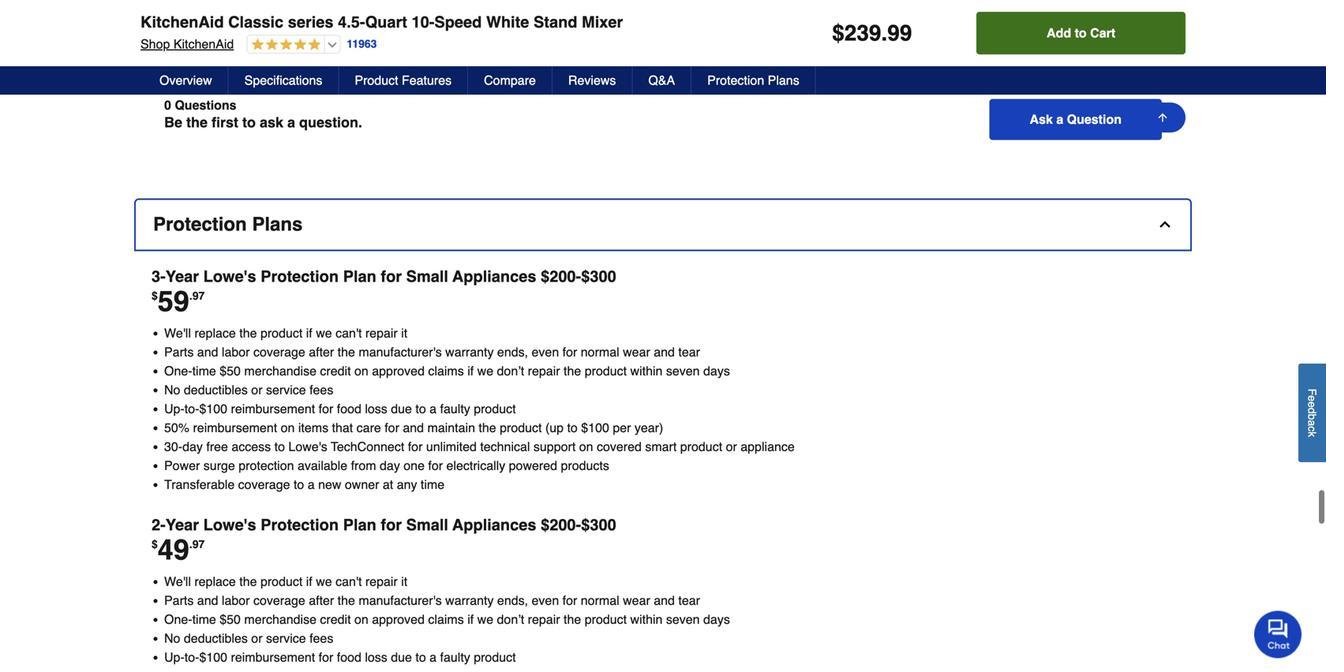Task type: vqa. For each thing, say whether or not it's contained in the screenshot.
The Approved in the we'll replace the product if we can't repair it parts and labor coverage after the manufacturer's warranty ends, even for normal wear and tear one-time $50 merchandise credit on approved claims if we don't repair the product within seven days no deductibles or service fees up-to-$100 reimbursement for food loss due to a faulty product
yes



Task type: describe. For each thing, give the bounding box(es) containing it.
to inside we'll replace the product if we can't repair it parts and labor coverage after the manufacturer's warranty ends, even for normal wear and tear one-time $50 merchandise credit on approved claims if we don't repair the product within seven days no deductibles or service fees up-to-$100 reimbursement for food loss due to a faulty product
[[416, 650, 426, 665]]

warranty for we'll replace the product if we can't repair it parts and labor coverage after the manufacturer's warranty ends, even for normal wear and tear one-time $50 merchandise credit on approved claims if we don't repair the product within seven days no deductibles or service fees up-to-$100 reimbursement for food loss due to a faulty product
[[445, 594, 494, 608]]

&
[[283, 23, 296, 45]]

quart
[[365, 13, 407, 31]]

0 vertical spatial protection plans button
[[692, 66, 816, 95]]

series
[[288, 13, 334, 31]]

support
[[534, 440, 576, 454]]

one- for we'll replace the product if we can't repair it parts and labor coverage after the manufacturer's warranty ends, even for normal wear and tear one-time $50 merchandise credit on approved claims if we don't repair the product within seven days no deductibles or service fees up-to-$100 reimbursement for food loss due to a faulty product 50% reimbursement on items that care for and maintain the product (up to $100 per year) 30-day free access to lowe's techconnect for unlimited technical support on covered smart product or appliance power surge protection available from day one for electrically powered products transferable coverage to a new owner at any time
[[164, 364, 192, 378]]

reviews
[[568, 73, 616, 88]]

from
[[351, 459, 376, 473]]

powered
[[509, 459, 558, 473]]

seven for we'll replace the product if we can't repair it parts and labor coverage after the manufacturer's warranty ends, even for normal wear and tear one-time $50 merchandise credit on approved claims if we don't repair the product within seven days no deductibles or service fees up-to-$100 reimbursement for food loss due to a faulty product
[[666, 613, 700, 627]]

1 e from the top
[[1306, 396, 1319, 402]]

q
[[263, 23, 277, 45]]

1 vertical spatial or
[[726, 440, 737, 454]]

$50 for we'll replace the product if we can't repair it parts and labor coverage after the manufacturer's warranty ends, even for normal wear and tear one-time $50 merchandise credit on approved claims if we don't repair the product within seven days no deductibles or service fees up-to-$100 reimbursement for food loss due to a faulty product
[[220, 613, 241, 627]]

after for we'll replace the product if we can't repair it parts and labor coverage after the manufacturer's warranty ends, even for normal wear and tear one-time $50 merchandise credit on approved claims if we don't repair the product within seven days no deductibles or service fees up-to-$100 reimbursement for food loss due to a faulty product
[[309, 594, 334, 608]]

claims for we'll replace the product if we can't repair it parts and labor coverage after the manufacturer's warranty ends, even for normal wear and tear one-time $50 merchandise credit on approved claims if we don't repair the product within seven days no deductibles or service fees up-to-$100 reimbursement for food loss due to a faulty product
[[428, 613, 464, 627]]

we'll for we'll replace the product if we can't repair it parts and labor coverage after the manufacturer's warranty ends, even for normal wear and tear one-time $50 merchandise credit on approved claims if we don't repair the product within seven days no deductibles or service fees up-to-$100 reimbursement for food loss due to a faulty product 50% reimbursement on items that care for and maintain the product (up to $100 per year) 30-day free access to lowe's techconnect for unlimited technical support on covered smart product or appliance power surge protection available from day one for electrically powered products transferable coverage to a new owner at any time
[[164, 326, 191, 341]]

loss for we'll replace the product if we can't repair it parts and labor coverage after the manufacturer's warranty ends, even for normal wear and tear one-time $50 merchandise credit on approved claims if we don't repair the product within seven days no deductibles or service fees up-to-$100 reimbursement for food loss due to a faulty product
[[365, 650, 388, 665]]

arrow up image
[[1157, 111, 1169, 124]]

50%
[[164, 421, 190, 435]]

techconnect
[[331, 440, 405, 454]]

reviews button
[[553, 66, 633, 95]]

we'll for we'll replace the product if we can't repair it parts and labor coverage after the manufacturer's warranty ends, even for normal wear and tear one-time $50 merchandise credit on approved claims if we don't repair the product within seven days no deductibles or service fees up-to-$100 reimbursement for food loss due to a faulty product
[[164, 575, 191, 589]]

4.5-
[[338, 13, 365, 31]]

a inside 0 questions be the first to ask a question.
[[287, 114, 295, 131]]

we'll replace the product if we can't repair it parts and labor coverage after the manufacturer's warranty ends, even for normal wear and tear one-time $50 merchandise credit on approved claims if we don't repair the product within seven days no deductibles or service fees up-to-$100 reimbursement for food loss due to a faulty product
[[164, 575, 730, 665]]

0 questions be the first to ask a question.
[[164, 98, 362, 131]]

that
[[332, 421, 353, 435]]

maintain
[[428, 421, 475, 435]]

1 vertical spatial kitchenaid
[[174, 37, 234, 51]]

due for we'll replace the product if we can't repair it parts and labor coverage after the manufacturer's warranty ends, even for normal wear and tear one-time $50 merchandise credit on approved claims if we don't repair the product within seven days no deductibles or service fees up-to-$100 reimbursement for food loss due to a faulty product 50% reimbursement on items that care for and maintain the product (up to $100 per year) 30-day free access to lowe's techconnect for unlimited technical support on covered smart product or appliance power surge protection available from day one for electrically powered products transferable coverage to a new owner at any time
[[391, 402, 412, 416]]

the inside 0 questions be the first to ask a question.
[[186, 114, 208, 131]]

appliance
[[741, 440, 795, 454]]

99
[[888, 21, 912, 46]]

new
[[318, 478, 341, 492]]

question
[[1067, 112, 1122, 127]]

don't for we'll replace the product if we can't repair it parts and labor coverage after the manufacturer's warranty ends, even for normal wear and tear one-time $50 merchandise credit on approved claims if we don't repair the product within seven days no deductibles or service fees up-to-$100 reimbursement for food loss due to a faulty product
[[497, 613, 525, 627]]

to inside button
[[1075, 26, 1087, 40]]

coverage for we'll replace the product if we can't repair it parts and labor coverage after the manufacturer's warranty ends, even for normal wear and tear one-time $50 merchandise credit on approved claims if we don't repair the product within seven days no deductibles or service fees up-to-$100 reimbursement for food loss due to a faulty product
[[253, 594, 305, 608]]

ask a question
[[1030, 112, 1122, 127]]

transferable
[[164, 478, 235, 492]]

reimbursement for we'll replace the product if we can't repair it parts and labor coverage after the manufacturer's warranty ends, even for normal wear and tear one-time $50 merchandise credit on approved claims if we don't repair the product within seven days no deductibles or service fees up-to-$100 reimbursement for food loss due to a faulty product
[[231, 650, 315, 665]]

49
[[158, 534, 189, 567]]

time for we'll replace the product if we can't repair it parts and labor coverage after the manufacturer's warranty ends, even for normal wear and tear one-time $50 merchandise credit on approved claims if we don't repair the product within seven days no deductibles or service fees up-to-$100 reimbursement for food loss due to a faulty product
[[192, 613, 216, 627]]

covered
[[597, 440, 642, 454]]

protection plans for bottom the protection plans button
[[153, 213, 303, 235]]

questions
[[175, 98, 237, 112]]

credit for we'll replace the product if we can't repair it parts and labor coverage after the manufacturer's warranty ends, even for normal wear and tear one-time $50 merchandise credit on approved claims if we don't repair the product within seven days no deductibles or service fees up-to-$100 reimbursement for food loss due to a faulty product
[[320, 613, 351, 627]]

q&a button
[[633, 66, 692, 95]]

97 for 49
[[192, 538, 205, 551]]

cart
[[1091, 26, 1116, 40]]

community
[[153, 23, 257, 45]]

at
[[383, 478, 393, 492]]

appliances for 59
[[453, 268, 537, 286]]

0 vertical spatial .
[[882, 21, 888, 46]]

shop kitchenaid
[[141, 37, 234, 51]]

ask
[[1030, 112, 1053, 127]]

can't for we'll replace the product if we can't repair it parts and labor coverage after the manufacturer's warranty ends, even for normal wear and tear one-time $50 merchandise credit on approved claims if we don't repair the product within seven days no deductibles or service fees up-to-$100 reimbursement for food loss due to a faulty product
[[336, 575, 362, 589]]

we'll replace the product if we can't repair it parts and labor coverage after the manufacturer's warranty ends, even for normal wear and tear one-time $50 merchandise credit on approved claims if we don't repair the product within seven days no deductibles or service fees up-to-$100 reimbursement for food loss due to a faulty product 50% reimbursement on items that care for and maintain the product (up to $100 per year) 30-day free access to lowe's techconnect for unlimited technical support on covered smart product or appliance power surge protection available from day one for electrically powered products transferable coverage to a new owner at any time
[[164, 326, 795, 492]]

available
[[298, 459, 348, 473]]

normal for we'll replace the product if we can't repair it parts and labor coverage after the manufacturer's warranty ends, even for normal wear and tear one-time $50 merchandise credit on approved claims if we don't repair the product within seven days no deductibles or service fees up-to-$100 reimbursement for food loss due to a faulty product 50% reimbursement on items that care for and maintain the product (up to $100 per year) 30-day free access to lowe's techconnect for unlimited technical support on covered smart product or appliance power surge protection available from day one for electrically powered products transferable coverage to a new owner at any time
[[581, 345, 620, 359]]

d
[[1306, 408, 1319, 414]]

fees for we'll replace the product if we can't repair it parts and labor coverage after the manufacturer's warranty ends, even for normal wear and tear one-time $50 merchandise credit on approved claims if we don't repair the product within seven days no deductibles or service fees up-to-$100 reimbursement for food loss due to a faulty product 50% reimbursement on items that care for and maintain the product (up to $100 per year) 30-day free access to lowe's techconnect for unlimited technical support on covered smart product or appliance power surge protection available from day one for electrically powered products transferable coverage to a new owner at any time
[[310, 383, 333, 397]]

1 vertical spatial time
[[421, 478, 445, 492]]

deductibles for we'll replace the product if we can't repair it parts and labor coverage after the manufacturer's warranty ends, even for normal wear and tear one-time $50 merchandise credit on approved claims if we don't repair the product within seven days no deductibles or service fees up-to-$100 reimbursement for food loss due to a faulty product 50% reimbursement on items that care for and maintain the product (up to $100 per year) 30-day free access to lowe's techconnect for unlimited technical support on covered smart product or appliance power surge protection available from day one for electrically powered products transferable coverage to a new owner at any time
[[184, 383, 248, 397]]

$200- for 49
[[541, 516, 581, 534]]

f e e d b a c k
[[1306, 389, 1319, 438]]

2 e from the top
[[1306, 402, 1319, 408]]

features
[[402, 73, 452, 88]]

kitchenaid classic series 4.5-quart 10-speed white stand mixer
[[141, 13, 623, 31]]

be
[[164, 114, 182, 131]]

food for we'll replace the product if we can't repair it parts and labor coverage after the manufacturer's warranty ends, even for normal wear and tear one-time $50 merchandise credit on approved claims if we don't repair the product within seven days no deductibles or service fees up-to-$100 reimbursement for food loss due to a faulty product
[[337, 650, 362, 665]]

any
[[397, 478, 417, 492]]

239
[[845, 21, 882, 46]]

to inside 0 questions be the first to ask a question.
[[242, 114, 256, 131]]

$ for 49
[[152, 538, 158, 551]]

protection inside 3-year lowe's protection plan for small appliances $200-$300 $ 59 . 97
[[261, 268, 339, 286]]

lowe's inside we'll replace the product if we can't repair it parts and labor coverage after the manufacturer's warranty ends, even for normal wear and tear one-time $50 merchandise credit on approved claims if we don't repair the product within seven days no deductibles or service fees up-to-$100 reimbursement for food loss due to a faulty product 50% reimbursement on items that care for and maintain the product (up to $100 per year) 30-day free access to lowe's techconnect for unlimited technical support on covered smart product or appliance power surge protection available from day one for electrically powered products transferable coverage to a new owner at any time
[[289, 440, 327, 454]]

white
[[486, 13, 529, 31]]

3-
[[152, 268, 166, 286]]

warranty for we'll replace the product if we can't repair it parts and labor coverage after the manufacturer's warranty ends, even for normal wear and tear one-time $50 merchandise credit on approved claims if we don't repair the product within seven days no deductibles or service fees up-to-$100 reimbursement for food loss due to a faulty product 50% reimbursement on items that care for and maintain the product (up to $100 per year) 30-day free access to lowe's techconnect for unlimited technical support on covered smart product or appliance power surge protection available from day one for electrically powered products transferable coverage to a new owner at any time
[[445, 345, 494, 359]]

for inside 3-year lowe's protection plan for small appliances $200-$300 $ 59 . 97
[[381, 268, 402, 286]]

f
[[1306, 389, 1319, 396]]

4.8 stars image
[[247, 38, 321, 53]]

chevron up image
[[1158, 217, 1173, 232]]

products
[[561, 459, 609, 473]]

community q & a
[[153, 23, 315, 45]]

parts for we'll replace the product if we can't repair it parts and labor coverage after the manufacturer's warranty ends, even for normal wear and tear one-time $50 merchandise credit on approved claims if we don't repair the product within seven days no deductibles or service fees up-to-$100 reimbursement for food loss due to a faulty product
[[164, 594, 194, 608]]

it for we'll replace the product if we can't repair it parts and labor coverage after the manufacturer's warranty ends, even for normal wear and tear one-time $50 merchandise credit on approved claims if we don't repair the product within seven days no deductibles or service fees up-to-$100 reimbursement for food loss due to a faulty product 50% reimbursement on items that care for and maintain the product (up to $100 per year) 30-day free access to lowe's techconnect for unlimited technical support on covered smart product or appliance power surge protection available from day one for electrically powered products transferable coverage to a new owner at any time
[[401, 326, 408, 341]]

free
[[206, 440, 228, 454]]

no for we'll replace the product if we can't repair it parts and labor coverage after the manufacturer's warranty ends, even for normal wear and tear one-time $50 merchandise credit on approved claims if we don't repair the product within seven days no deductibles or service fees up-to-$100 reimbursement for food loss due to a faulty product 50% reimbursement on items that care for and maintain the product (up to $100 per year) 30-day free access to lowe's techconnect for unlimited technical support on covered smart product or appliance power surge protection available from day one for electrically powered products transferable coverage to a new owner at any time
[[164, 383, 180, 397]]

2-
[[152, 516, 166, 534]]

overview
[[160, 73, 212, 88]]

tear for we'll replace the product if we can't repair it parts and labor coverage after the manufacturer's warranty ends, even for normal wear and tear one-time $50 merchandise credit on approved claims if we don't repair the product within seven days no deductibles or service fees up-to-$100 reimbursement for food loss due to a faulty product
[[679, 594, 700, 608]]

access
[[232, 440, 271, 454]]

shop
[[141, 37, 170, 51]]

1 vertical spatial protection plans button
[[136, 200, 1191, 250]]

speed
[[435, 13, 482, 31]]

time for we'll replace the product if we can't repair it parts and labor coverage after the manufacturer's warranty ends, even for normal wear and tear one-time $50 merchandise credit on approved claims if we don't repair the product within seven days no deductibles or service fees up-to-$100 reimbursement for food loss due to a faulty product 50% reimbursement on items that care for and maintain the product (up to $100 per year) 30-day free access to lowe's techconnect for unlimited technical support on covered smart product or appliance power surge protection available from day one for electrically powered products transferable coverage to a new owner at any time
[[192, 364, 216, 378]]

merchandise for we'll replace the product if we can't repair it parts and labor coverage after the manufacturer's warranty ends, even for normal wear and tear one-time $50 merchandise credit on approved claims if we don't repair the product within seven days no deductibles or service fees up-to-$100 reimbursement for food loss due to a faulty product 50% reimbursement on items that care for and maintain the product (up to $100 per year) 30-day free access to lowe's techconnect for unlimited technical support on covered smart product or appliance power surge protection available from day one for electrically powered products transferable coverage to a new owner at any time
[[244, 364, 317, 378]]

appliances for 49
[[453, 516, 537, 534]]

loss for we'll replace the product if we can't repair it parts and labor coverage after the manufacturer's warranty ends, even for normal wear and tear one-time $50 merchandise credit on approved claims if we don't repair the product within seven days no deductibles or service fees up-to-$100 reimbursement for food loss due to a faulty product 50% reimbursement on items that care for and maintain the product (up to $100 per year) 30-day free access to lowe's techconnect for unlimited technical support on covered smart product or appliance power surge protection available from day one for electrically powered products transferable coverage to a new owner at any time
[[365, 402, 388, 416]]

10-
[[412, 13, 435, 31]]

protection plans for top the protection plans button
[[708, 73, 800, 88]]

chat invite button image
[[1255, 611, 1303, 659]]

mixer
[[582, 13, 623, 31]]

after for we'll replace the product if we can't repair it parts and labor coverage after the manufacturer's warranty ends, even for normal wear and tear one-time $50 merchandise credit on approved claims if we don't repair the product within seven days no deductibles or service fees up-to-$100 reimbursement for food loss due to a faulty product 50% reimbursement on items that care for and maintain the product (up to $100 per year) 30-day free access to lowe's techconnect for unlimited technical support on covered smart product or appliance power surge protection available from day one for electrically powered products transferable coverage to a new owner at any time
[[309, 345, 334, 359]]

year for 59
[[166, 268, 199, 286]]

0 vertical spatial $
[[832, 21, 845, 46]]

11963
[[347, 38, 377, 50]]

add
[[1047, 26, 1072, 40]]

plans for top the protection plans button
[[768, 73, 800, 88]]

(up
[[546, 421, 564, 435]]

electrically
[[447, 459, 506, 473]]

a inside we'll replace the product if we can't repair it parts and labor coverage after the manufacturer's warranty ends, even for normal wear and tear one-time $50 merchandise credit on approved claims if we don't repair the product within seven days no deductibles or service fees up-to-$100 reimbursement for food loss due to a faulty product
[[430, 650, 437, 665]]

add to cart
[[1047, 26, 1116, 40]]

$ 239 . 99
[[832, 21, 912, 46]]

faulty for we'll replace the product if we can't repair it parts and labor coverage after the manufacturer's warranty ends, even for normal wear and tear one-time $50 merchandise credit on approved claims if we don't repair the product within seven days no deductibles or service fees up-to-$100 reimbursement for food loss due to a faulty product 50% reimbursement on items that care for and maintain the product (up to $100 per year) 30-day free access to lowe's techconnect for unlimited technical support on covered smart product or appliance power surge protection available from day one for electrically powered products transferable coverage to a new owner at any time
[[440, 402, 470, 416]]

care
[[357, 421, 381, 435]]

specifications
[[245, 73, 322, 88]]

0 vertical spatial kitchenaid
[[141, 13, 224, 31]]

classic
[[228, 13, 284, 31]]

owner
[[345, 478, 379, 492]]

per
[[613, 421, 631, 435]]

30-
[[164, 440, 183, 454]]

smart
[[645, 440, 677, 454]]

1 vertical spatial coverage
[[238, 478, 290, 492]]

product features
[[355, 73, 452, 88]]

one
[[404, 459, 425, 473]]

on inside we'll replace the product if we can't repair it parts and labor coverage after the manufacturer's warranty ends, even for normal wear and tear one-time $50 merchandise credit on approved claims if we don't repair the product within seven days no deductibles or service fees up-to-$100 reimbursement for food loss due to a faulty product
[[355, 613, 369, 627]]

protection inside 2-year lowe's protection plan for small appliances $200-$300 $ 49 . 97
[[261, 516, 339, 534]]

items
[[298, 421, 329, 435]]

add to cart button
[[977, 12, 1186, 54]]

first
[[212, 114, 238, 131]]

ends, for we'll replace the product if we can't repair it parts and labor coverage after the manufacturer's warranty ends, even for normal wear and tear one-time $50 merchandise credit on approved claims if we don't repair the product within seven days no deductibles or service fees up-to-$100 reimbursement for food loss due to a faulty product 50% reimbursement on items that care for and maintain the product (up to $100 per year) 30-day free access to lowe's techconnect for unlimited technical support on covered smart product or appliance power surge protection available from day one for electrically powered products transferable coverage to a new owner at any time
[[497, 345, 528, 359]]

plans for bottom the protection plans button
[[252, 213, 303, 235]]

stand
[[534, 13, 578, 31]]



Task type: locate. For each thing, give the bounding box(es) containing it.
plan inside 3-year lowe's protection plan for small appliances $200-$300 $ 59 . 97
[[343, 268, 377, 286]]

0 vertical spatial due
[[391, 402, 412, 416]]

tear
[[679, 345, 700, 359], [679, 594, 700, 608]]

2 can't from the top
[[336, 575, 362, 589]]

0 vertical spatial year
[[166, 268, 199, 286]]

seven inside we'll replace the product if we can't repair it parts and labor coverage after the manufacturer's warranty ends, even for normal wear and tear one-time $50 merchandise credit on approved claims if we don't repair the product within seven days no deductibles or service fees up-to-$100 reimbursement for food loss due to a faulty product
[[666, 613, 700, 627]]

reimbursement
[[231, 402, 315, 416], [193, 421, 277, 435], [231, 650, 315, 665]]

can't inside we'll replace the product if we can't repair it parts and labor coverage after the manufacturer's warranty ends, even for normal wear and tear one-time $50 merchandise credit on approved claims if we don't repair the product within seven days no deductibles or service fees up-to-$100 reimbursement for food loss due to a faulty product
[[336, 575, 362, 589]]

2 merchandise from the top
[[244, 613, 317, 627]]

don't inside we'll replace the product if we can't repair it parts and labor coverage after the manufacturer's warranty ends, even for normal wear and tear one-time $50 merchandise credit on approved claims if we don't repair the product within seven days no deductibles or service fees up-to-$100 reimbursement for food loss due to a faulty product 50% reimbursement on items that care for and maintain the product (up to $100 per year) 30-day free access to lowe's techconnect for unlimited technical support on covered smart product or appliance power surge protection available from day one for electrically powered products transferable coverage to a new owner at any time
[[497, 364, 525, 378]]

$100
[[199, 402, 227, 416], [581, 421, 609, 435], [199, 650, 227, 665]]

product
[[355, 73, 398, 88]]

. for 49
[[189, 538, 192, 551]]

labor inside we'll replace the product if we can't repair it parts and labor coverage after the manufacturer's warranty ends, even for normal wear and tear one-time $50 merchandise credit on approved claims if we don't repair the product within seven days no deductibles or service fees up-to-$100 reimbursement for food loss due to a faulty product 50% reimbursement on items that care for and maintain the product (up to $100 per year) 30-day free access to lowe's techconnect for unlimited technical support on covered smart product or appliance power surge protection available from day one for electrically powered products transferable coverage to a new owner at any time
[[222, 345, 250, 359]]

approved inside we'll replace the product if we can't repair it parts and labor coverage after the manufacturer's warranty ends, even for normal wear and tear one-time $50 merchandise credit on approved claims if we don't repair the product within seven days no deductibles or service fees up-to-$100 reimbursement for food loss due to a faulty product
[[372, 613, 425, 627]]

can't down 3-year lowe's protection plan for small appliances $200-$300 $ 59 . 97
[[336, 326, 362, 341]]

days inside we'll replace the product if we can't repair it parts and labor coverage after the manufacturer's warranty ends, even for normal wear and tear one-time $50 merchandise credit on approved claims if we don't repair the product within seven days no deductibles or service fees up-to-$100 reimbursement for food loss due to a faulty product
[[704, 613, 730, 627]]

1 vertical spatial small
[[406, 516, 449, 534]]

0 vertical spatial even
[[532, 345, 559, 359]]

2 vertical spatial reimbursement
[[231, 650, 315, 665]]

power
[[164, 459, 200, 473]]

labor for we'll replace the product if we can't repair it parts and labor coverage after the manufacturer's warranty ends, even for normal wear and tear one-time $50 merchandise credit on approved claims if we don't repair the product within seven days no deductibles or service fees up-to-$100 reimbursement for food loss due to a faulty product 50% reimbursement on items that care for and maintain the product (up to $100 per year) 30-day free access to lowe's techconnect for unlimited technical support on covered smart product or appliance power surge protection available from day one for electrically powered products transferable coverage to a new owner at any time
[[222, 345, 250, 359]]

due inside we'll replace the product if we can't repair it parts and labor coverage after the manufacturer's warranty ends, even for normal wear and tear one-time $50 merchandise credit on approved claims if we don't repair the product within seven days no deductibles or service fees up-to-$100 reimbursement for food loss due to a faulty product 50% reimbursement on items that care for and maintain the product (up to $100 per year) 30-day free access to lowe's techconnect for unlimited technical support on covered smart product or appliance power surge protection available from day one for electrically powered products transferable coverage to a new owner at any time
[[391, 402, 412, 416]]

a inside button
[[1306, 421, 1319, 427]]

food for we'll replace the product if we can't repair it parts and labor coverage after the manufacturer's warranty ends, even for normal wear and tear one-time $50 merchandise credit on approved claims if we don't repair the product within seven days no deductibles or service fees up-to-$100 reimbursement for food loss due to a faulty product 50% reimbursement on items that care for and maintain the product (up to $100 per year) 30-day free access to lowe's techconnect for unlimited technical support on covered smart product or appliance power surge protection available from day one for electrically powered products transferable coverage to a new owner at any time
[[337, 402, 362, 416]]

0 vertical spatial within
[[631, 364, 663, 378]]

1 vertical spatial no
[[164, 632, 180, 646]]

1 $200- from the top
[[541, 268, 581, 286]]

1 vertical spatial 97
[[192, 538, 205, 551]]

approved
[[372, 364, 425, 378], [372, 613, 425, 627]]

faulty inside we'll replace the product if we can't repair it parts and labor coverage after the manufacturer's warranty ends, even for normal wear and tear one-time $50 merchandise credit on approved claims if we don't repair the product within seven days no deductibles or service fees up-to-$100 reimbursement for food loss due to a faulty product 50% reimbursement on items that care for and maintain the product (up to $100 per year) 30-day free access to lowe's techconnect for unlimited technical support on covered smart product or appliance power surge protection available from day one for electrically powered products transferable coverage to a new owner at any time
[[440, 402, 470, 416]]

can't inside we'll replace the product if we can't repair it parts and labor coverage after the manufacturer's warranty ends, even for normal wear and tear one-time $50 merchandise credit on approved claims if we don't repair the product within seven days no deductibles or service fees up-to-$100 reimbursement for food loss due to a faulty product 50% reimbursement on items that care for and maintain the product (up to $100 per year) 30-day free access to lowe's techconnect for unlimited technical support on covered smart product or appliance power surge protection available from day one for electrically powered products transferable coverage to a new owner at any time
[[336, 326, 362, 341]]

1 $50 from the top
[[220, 364, 241, 378]]

up- inside we'll replace the product if we can't repair it parts and labor coverage after the manufacturer's warranty ends, even for normal wear and tear one-time $50 merchandise credit on approved claims if we don't repair the product within seven days no deductibles or service fees up-to-$100 reimbursement for food loss due to a faulty product
[[164, 650, 185, 665]]

$50 for we'll replace the product if we can't repair it parts and labor coverage after the manufacturer's warranty ends, even for normal wear and tear one-time $50 merchandise credit on approved claims if we don't repair the product within seven days no deductibles or service fees up-to-$100 reimbursement for food loss due to a faulty product 50% reimbursement on items that care for and maintain the product (up to $100 per year) 30-day free access to lowe's techconnect for unlimited technical support on covered smart product or appliance power surge protection available from day one for electrically powered products transferable coverage to a new owner at any time
[[220, 364, 241, 378]]

loss inside we'll replace the product if we can't repair it parts and labor coverage after the manufacturer's warranty ends, even for normal wear and tear one-time $50 merchandise credit on approved claims if we don't repair the product within seven days no deductibles or service fees up-to-$100 reimbursement for food loss due to a faulty product
[[365, 650, 388, 665]]

days for we'll replace the product if we can't repair it parts and labor coverage after the manufacturer's warranty ends, even for normal wear and tear one-time $50 merchandise credit on approved claims if we don't repair the product within seven days no deductibles or service fees up-to-$100 reimbursement for food loss due to a faulty product
[[704, 613, 730, 627]]

1 vertical spatial to-
[[185, 650, 199, 665]]

day up power
[[183, 440, 203, 454]]

even inside we'll replace the product if we can't repair it parts and labor coverage after the manufacturer's warranty ends, even for normal wear and tear one-time $50 merchandise credit on approved claims if we don't repair the product within seven days no deductibles or service fees up-to-$100 reimbursement for food loss due to a faulty product 50% reimbursement on items that care for and maintain the product (up to $100 per year) 30-day free access to lowe's techconnect for unlimited technical support on covered smart product or appliance power surge protection available from day one for electrically powered products transferable coverage to a new owner at any time
[[532, 345, 559, 359]]

normal inside we'll replace the product if we can't repair it parts and labor coverage after the manufacturer's warranty ends, even for normal wear and tear one-time $50 merchandise credit on approved claims if we don't repair the product within seven days no deductibles or service fees up-to-$100 reimbursement for food loss due to a faulty product 50% reimbursement on items that care for and maintain the product (up to $100 per year) 30-day free access to lowe's techconnect for unlimited technical support on covered smart product or appliance power surge protection available from day one for electrically powered products transferable coverage to a new owner at any time
[[581, 345, 620, 359]]

c
[[1306, 427, 1319, 432]]

normal
[[581, 345, 620, 359], [581, 594, 620, 608]]

wear inside we'll replace the product if we can't repair it parts and labor coverage after the manufacturer's warranty ends, even for normal wear and tear one-time $50 merchandise credit on approved claims if we don't repair the product within seven days no deductibles or service fees up-to-$100 reimbursement for food loss due to a faulty product 50% reimbursement on items that care for and maintain the product (up to $100 per year) 30-day free access to lowe's techconnect for unlimited technical support on covered smart product or appliance power surge protection available from day one for electrically powered products transferable coverage to a new owner at any time
[[623, 345, 651, 359]]

2 warranty from the top
[[445, 594, 494, 608]]

year
[[166, 268, 199, 286], [166, 516, 199, 534]]

we'll down 59 at left
[[164, 326, 191, 341]]

to-
[[185, 402, 199, 416], [185, 650, 199, 665]]

lowe's inside 2-year lowe's protection plan for small appliances $200-$300 $ 49 . 97
[[203, 516, 256, 534]]

1 vertical spatial year
[[166, 516, 199, 534]]

to- for we'll replace the product if we can't repair it parts and labor coverage after the manufacturer's warranty ends, even for normal wear and tear one-time $50 merchandise credit on approved claims if we don't repair the product within seven days no deductibles or service fees up-to-$100 reimbursement for food loss due to a faulty product 50% reimbursement on items that care for and maintain the product (up to $100 per year) 30-day free access to lowe's techconnect for unlimited technical support on covered smart product or appliance power surge protection available from day one for electrically powered products transferable coverage to a new owner at any time
[[185, 402, 199, 416]]

approved for we'll replace the product if we can't repair it parts and labor coverage after the manufacturer's warranty ends, even for normal wear and tear one-time $50 merchandise credit on approved claims if we don't repair the product within seven days no deductibles or service fees up-to-$100 reimbursement for food loss due to a faulty product
[[372, 613, 425, 627]]

plans
[[768, 73, 800, 88], [252, 213, 303, 235]]

up- inside we'll replace the product if we can't repair it parts and labor coverage after the manufacturer's warranty ends, even for normal wear and tear one-time $50 merchandise credit on approved claims if we don't repair the product within seven days no deductibles or service fees up-to-$100 reimbursement for food loss due to a faulty product 50% reimbursement on items that care for and maintain the product (up to $100 per year) 30-day free access to lowe's techconnect for unlimited technical support on covered smart product or appliance power surge protection available from day one for electrically powered products transferable coverage to a new owner at any time
[[164, 402, 185, 416]]

or for we'll replace the product if we can't repair it parts and labor coverage after the manufacturer's warranty ends, even for normal wear and tear one-time $50 merchandise credit on approved claims if we don't repair the product within seven days no deductibles or service fees up-to-$100 reimbursement for food loss due to a faulty product
[[251, 632, 263, 646]]

due inside we'll replace the product if we can't repair it parts and labor coverage after the manufacturer's warranty ends, even for normal wear and tear one-time $50 merchandise credit on approved claims if we don't repair the product within seven days no deductibles or service fees up-to-$100 reimbursement for food loss due to a faulty product
[[391, 650, 412, 665]]

f e e d b a c k button
[[1299, 364, 1327, 463]]

labor inside we'll replace the product if we can't repair it parts and labor coverage after the manufacturer's warranty ends, even for normal wear and tear one-time $50 merchandise credit on approved claims if we don't repair the product within seven days no deductibles or service fees up-to-$100 reimbursement for food loss due to a faulty product
[[222, 594, 250, 608]]

2 vertical spatial $
[[152, 538, 158, 551]]

replace for we'll replace the product if we can't repair it parts and labor coverage after the manufacturer's warranty ends, even for normal wear and tear one-time $50 merchandise credit on approved claims if we don't repair the product within seven days no deductibles or service fees up-to-$100 reimbursement for food loss due to a faulty product
[[195, 575, 236, 589]]

2 vertical spatial .
[[189, 538, 192, 551]]

within
[[631, 364, 663, 378], [631, 613, 663, 627]]

one- inside we'll replace the product if we can't repair it parts and labor coverage after the manufacturer's warranty ends, even for normal wear and tear one-time $50 merchandise credit on approved claims if we don't repair the product within seven days no deductibles or service fees up-to-$100 reimbursement for food loss due to a faulty product 50% reimbursement on items that care for and maintain the product (up to $100 per year) 30-day free access to lowe's techconnect for unlimited technical support on covered smart product or appliance power surge protection available from day one for electrically powered products transferable coverage to a new owner at any time
[[164, 364, 192, 378]]

replace for we'll replace the product if we can't repair it parts and labor coverage after the manufacturer's warranty ends, even for normal wear and tear one-time $50 merchandise credit on approved claims if we don't repair the product within seven days no deductibles or service fees up-to-$100 reimbursement for food loss due to a faulty product 50% reimbursement on items that care for and maintain the product (up to $100 per year) 30-day free access to lowe's techconnect for unlimited technical support on covered smart product or appliance power surge protection available from day one for electrically powered products transferable coverage to a new owner at any time
[[195, 326, 236, 341]]

$200- inside 2-year lowe's protection plan for small appliances $200-$300 $ 49 . 97
[[541, 516, 581, 534]]

1 seven from the top
[[666, 364, 700, 378]]

lowe's down transferable
[[203, 516, 256, 534]]

and
[[197, 345, 218, 359], [654, 345, 675, 359], [403, 421, 424, 435], [197, 594, 218, 608], [654, 594, 675, 608]]

a
[[301, 23, 315, 45]]

1 vertical spatial one-
[[164, 613, 192, 627]]

reimbursement inside we'll replace the product if we can't repair it parts and labor coverage after the manufacturer's warranty ends, even for normal wear and tear one-time $50 merchandise credit on approved claims if we don't repair the product within seven days no deductibles or service fees up-to-$100 reimbursement for food loss due to a faulty product
[[231, 650, 315, 665]]

no inside we'll replace the product if we can't repair it parts and labor coverage after the manufacturer's warranty ends, even for normal wear and tear one-time $50 merchandise credit on approved claims if we don't repair the product within seven days no deductibles or service fees up-to-$100 reimbursement for food loss due to a faulty product 50% reimbursement on items that care for and maintain the product (up to $100 per year) 30-day free access to lowe's techconnect for unlimited technical support on covered smart product or appliance power surge protection available from day one for electrically powered products transferable coverage to a new owner at any time
[[164, 383, 180, 397]]

1 days from the top
[[704, 364, 730, 378]]

one- for we'll replace the product if we can't repair it parts and labor coverage after the manufacturer's warranty ends, even for normal wear and tear one-time $50 merchandise credit on approved claims if we don't repair the product within seven days no deductibles or service fees up-to-$100 reimbursement for food loss due to a faulty product
[[164, 613, 192, 627]]

e up d
[[1306, 396, 1319, 402]]

$ for 59
[[152, 290, 158, 302]]

up-
[[164, 402, 185, 416], [164, 650, 185, 665]]

1 no from the top
[[164, 383, 180, 397]]

don't
[[497, 364, 525, 378], [497, 613, 525, 627]]

merchandise
[[244, 364, 317, 378], [244, 613, 317, 627]]

0 vertical spatial $300
[[581, 268, 616, 286]]

2 deductibles from the top
[[184, 632, 248, 646]]

plan for 49
[[343, 516, 377, 534]]

2 credit from the top
[[320, 613, 351, 627]]

technical
[[480, 440, 530, 454]]

1 vertical spatial days
[[704, 613, 730, 627]]

if
[[306, 326, 313, 341], [468, 364, 474, 378], [306, 575, 313, 589], [468, 613, 474, 627]]

it down 2-year lowe's protection plan for small appliances $200-$300 $ 49 . 97
[[401, 575, 408, 589]]

one- down 49
[[164, 613, 192, 627]]

up- for we'll replace the product if we can't repair it parts and labor coverage after the manufacturer's warranty ends, even for normal wear and tear one-time $50 merchandise credit on approved claims if we don't repair the product within seven days no deductibles or service fees up-to-$100 reimbursement for food loss due to a faulty product 50% reimbursement on items that care for and maintain the product (up to $100 per year) 30-day free access to lowe's techconnect for unlimited technical support on covered smart product or appliance power surge protection available from day one for electrically powered products transferable coverage to a new owner at any time
[[164, 402, 185, 416]]

credit inside we'll replace the product if we can't repair it parts and labor coverage after the manufacturer's warranty ends, even for normal wear and tear one-time $50 merchandise credit on approved claims if we don't repair the product within seven days no deductibles or service fees up-to-$100 reimbursement for food loss due to a faulty product
[[320, 613, 351, 627]]

normal for we'll replace the product if we can't repair it parts and labor coverage after the manufacturer's warranty ends, even for normal wear and tear one-time $50 merchandise credit on approved claims if we don't repair the product within seven days no deductibles or service fees up-to-$100 reimbursement for food loss due to a faulty product
[[581, 594, 620, 608]]

2 we'll from the top
[[164, 575, 191, 589]]

1 labor from the top
[[222, 345, 250, 359]]

product features button
[[339, 66, 468, 95]]

even for we'll replace the product if we can't repair it parts and labor coverage after the manufacturer's warranty ends, even for normal wear and tear one-time $50 merchandise credit on approved claims if we don't repair the product within seven days no deductibles or service fees up-to-$100 reimbursement for food loss due to a faulty product
[[532, 594, 559, 608]]

warranty inside we'll replace the product if we can't repair it parts and labor coverage after the manufacturer's warranty ends, even for normal wear and tear one-time $50 merchandise credit on approved claims if we don't repair the product within seven days no deductibles or service fees up-to-$100 reimbursement for food loss due to a faulty product
[[445, 594, 494, 608]]

0 vertical spatial ends,
[[497, 345, 528, 359]]

manufacturer's down 2-year lowe's protection plan for small appliances $200-$300 $ 49 . 97
[[359, 594, 442, 608]]

0 vertical spatial $50
[[220, 364, 241, 378]]

merchandise for we'll replace the product if we can't repair it parts and labor coverage after the manufacturer's warranty ends, even for normal wear and tear one-time $50 merchandise credit on approved claims if we don't repair the product within seven days no deductibles or service fees up-to-$100 reimbursement for food loss due to a faulty product
[[244, 613, 317, 627]]

1 wear from the top
[[623, 345, 651, 359]]

lowe's down 'items'
[[289, 440, 327, 454]]

1 loss from the top
[[365, 402, 388, 416]]

due for we'll replace the product if we can't repair it parts and labor coverage after the manufacturer's warranty ends, even for normal wear and tear one-time $50 merchandise credit on approved claims if we don't repair the product within seven days no deductibles or service fees up-to-$100 reimbursement for food loss due to a faulty product
[[391, 650, 412, 665]]

0 vertical spatial no
[[164, 383, 180, 397]]

2 tear from the top
[[679, 594, 700, 608]]

1 97 from the top
[[192, 290, 205, 302]]

2 $300 from the top
[[581, 516, 616, 534]]

food
[[337, 402, 362, 416], [337, 650, 362, 665]]

within for we'll replace the product if we can't repair it parts and labor coverage after the manufacturer's warranty ends, even for normal wear and tear one-time $50 merchandise credit on approved claims if we don't repair the product within seven days no deductibles or service fees up-to-$100 reimbursement for food loss due to a faulty product 50% reimbursement on items that care for and maintain the product (up to $100 per year) 30-day free access to lowe's techconnect for unlimited technical support on covered smart product or appliance power surge protection available from day one for electrically powered products transferable coverage to a new owner at any time
[[631, 364, 663, 378]]

manufacturer's for we'll replace the product if we can't repair it parts and labor coverage after the manufacturer's warranty ends, even for normal wear and tear one-time $50 merchandise credit on approved claims if we don't repair the product within seven days no deductibles or service fees up-to-$100 reimbursement for food loss due to a faulty product
[[359, 594, 442, 608]]

1 vertical spatial within
[[631, 613, 663, 627]]

2 vertical spatial lowe's
[[203, 516, 256, 534]]

loss inside we'll replace the product if we can't repair it parts and labor coverage after the manufacturer's warranty ends, even for normal wear and tear one-time $50 merchandise credit on approved claims if we don't repair the product within seven days no deductibles or service fees up-to-$100 reimbursement for food loss due to a faulty product 50% reimbursement on items that care for and maintain the product (up to $100 per year) 30-day free access to lowe's techconnect for unlimited technical support on covered smart product or appliance power surge protection available from day one for electrically powered products transferable coverage to a new owner at any time
[[365, 402, 388, 416]]

1 vertical spatial up-
[[164, 650, 185, 665]]

2 no from the top
[[164, 632, 180, 646]]

ends, inside we'll replace the product if we can't repair it parts and labor coverage after the manufacturer's warranty ends, even for normal wear and tear one-time $50 merchandise credit on approved claims if we don't repair the product within seven days no deductibles or service fees up-to-$100 reimbursement for food loss due to a faulty product
[[497, 594, 528, 608]]

0 vertical spatial seven
[[666, 364, 700, 378]]

service inside we'll replace the product if we can't repair it parts and labor coverage after the manufacturer's warranty ends, even for normal wear and tear one-time $50 merchandise credit on approved claims if we don't repair the product within seven days no deductibles or service fees up-to-$100 reimbursement for food loss due to a faulty product 50% reimbursement on items that care for and maintain the product (up to $100 per year) 30-day free access to lowe's techconnect for unlimited technical support on covered smart product or appliance power surge protection available from day one for electrically powered products transferable coverage to a new owner at any time
[[266, 383, 306, 397]]

2 it from the top
[[401, 575, 408, 589]]

2 normal from the top
[[581, 594, 620, 608]]

0 vertical spatial plans
[[768, 73, 800, 88]]

0 vertical spatial normal
[[581, 345, 620, 359]]

2 due from the top
[[391, 650, 412, 665]]

appliances inside 3-year lowe's protection plan for small appliances $200-$300 $ 59 . 97
[[453, 268, 537, 286]]

0 vertical spatial it
[[401, 326, 408, 341]]

1 food from the top
[[337, 402, 362, 416]]

deductibles for we'll replace the product if we can't repair it parts and labor coverage after the manufacturer's warranty ends, even for normal wear and tear one-time $50 merchandise credit on approved claims if we don't repair the product within seven days no deductibles or service fees up-to-$100 reimbursement for food loss due to a faulty product
[[184, 632, 248, 646]]

2 don't from the top
[[497, 613, 525, 627]]

1 vertical spatial we'll
[[164, 575, 191, 589]]

1 vertical spatial service
[[266, 632, 306, 646]]

2 $200- from the top
[[541, 516, 581, 534]]

replace inside we'll replace the product if we can't repair it parts and labor coverage after the manufacturer's warranty ends, even for normal wear and tear one-time $50 merchandise credit on approved claims if we don't repair the product within seven days no deductibles or service fees up-to-$100 reimbursement for food loss due to a faulty product
[[195, 575, 236, 589]]

2 plan from the top
[[343, 516, 377, 534]]

97 right 59 at left
[[192, 290, 205, 302]]

service for we'll replace the product if we can't repair it parts and labor coverage after the manufacturer's warranty ends, even for normal wear and tear one-time $50 merchandise credit on approved claims if we don't repair the product within seven days no deductibles or service fees up-to-$100 reimbursement for food loss due to a faulty product 50% reimbursement on items that care for and maintain the product (up to $100 per year) 30-day free access to lowe's techconnect for unlimited technical support on covered smart product or appliance power surge protection available from day one for electrically powered products transferable coverage to a new owner at any time
[[266, 383, 306, 397]]

2 up- from the top
[[164, 650, 185, 665]]

1 tear from the top
[[679, 345, 700, 359]]

question.
[[299, 114, 362, 131]]

0 vertical spatial loss
[[365, 402, 388, 416]]

$300 for 49
[[581, 516, 616, 534]]

$100 for we'll replace the product if we can't repair it parts and labor coverage after the manufacturer's warranty ends, even for normal wear and tear one-time $50 merchandise credit on approved claims if we don't repair the product within seven days no deductibles or service fees up-to-$100 reimbursement for food loss due to a faulty product
[[199, 650, 227, 665]]

faulty inside we'll replace the product if we can't repair it parts and labor coverage after the manufacturer's warranty ends, even for normal wear and tear one-time $50 merchandise credit on approved claims if we don't repair the product within seven days no deductibles or service fees up-to-$100 reimbursement for food loss due to a faulty product
[[440, 650, 470, 665]]

1 to- from the top
[[185, 402, 199, 416]]

2 within from the top
[[631, 613, 663, 627]]

days inside we'll replace the product if we can't repair it parts and labor coverage after the manufacturer's warranty ends, even for normal wear and tear one-time $50 merchandise credit on approved claims if we don't repair the product within seven days no deductibles or service fees up-to-$100 reimbursement for food loss due to a faulty product 50% reimbursement on items that care for and maintain the product (up to $100 per year) 30-day free access to lowe's techconnect for unlimited technical support on covered smart product or appliance power surge protection available from day one for electrically powered products transferable coverage to a new owner at any time
[[704, 364, 730, 378]]

1 vertical spatial parts
[[164, 594, 194, 608]]

merchandise inside we'll replace the product if we can't repair it parts and labor coverage after the manufacturer's warranty ends, even for normal wear and tear one-time $50 merchandise credit on approved claims if we don't repair the product within seven days no deductibles or service fees up-to-$100 reimbursement for food loss due to a faulty product
[[244, 613, 317, 627]]

2 year from the top
[[166, 516, 199, 534]]

claims inside we'll replace the product if we can't repair it parts and labor coverage after the manufacturer's warranty ends, even for normal wear and tear one-time $50 merchandise credit on approved claims if we don't repair the product within seven days no deductibles or service fees up-to-$100 reimbursement for food loss due to a faulty product 50% reimbursement on items that care for and maintain the product (up to $100 per year) 30-day free access to lowe's techconnect for unlimited technical support on covered smart product or appliance power surge protection available from day one for electrically powered products transferable coverage to a new owner at any time
[[428, 364, 464, 378]]

claims inside we'll replace the product if we can't repair it parts and labor coverage after the manufacturer's warranty ends, even for normal wear and tear one-time $50 merchandise credit on approved claims if we don't repair the product within seven days no deductibles or service fees up-to-$100 reimbursement for food loss due to a faulty product
[[428, 613, 464, 627]]

food inside we'll replace the product if we can't repair it parts and labor coverage after the manufacturer's warranty ends, even for normal wear and tear one-time $50 merchandise credit on approved claims if we don't repair the product within seven days no deductibles or service fees up-to-$100 reimbursement for food loss due to a faulty product 50% reimbursement on items that care for and maintain the product (up to $100 per year) 30-day free access to lowe's techconnect for unlimited technical support on covered smart product or appliance power surge protection available from day one for electrically powered products transferable coverage to a new owner at any time
[[337, 402, 362, 416]]

day up at
[[380, 459, 400, 473]]

1 can't from the top
[[336, 326, 362, 341]]

1 vertical spatial protection plans
[[153, 213, 303, 235]]

1 vertical spatial $200-
[[541, 516, 581, 534]]

1 due from the top
[[391, 402, 412, 416]]

1 vertical spatial faulty
[[440, 650, 470, 665]]

.
[[882, 21, 888, 46], [189, 290, 192, 302], [189, 538, 192, 551]]

1 parts from the top
[[164, 345, 194, 359]]

1 vertical spatial normal
[[581, 594, 620, 608]]

1 vertical spatial deductibles
[[184, 632, 248, 646]]

kitchenaid up the overview at left
[[174, 37, 234, 51]]

1 merchandise from the top
[[244, 364, 317, 378]]

0 vertical spatial $100
[[199, 402, 227, 416]]

appliances
[[453, 268, 537, 286], [453, 516, 537, 534]]

approved inside we'll replace the product if we can't repair it parts and labor coverage after the manufacturer's warranty ends, even for normal wear and tear one-time $50 merchandise credit on approved claims if we don't repair the product within seven days no deductibles or service fees up-to-$100 reimbursement for food loss due to a faulty product 50% reimbursement on items that care for and maintain the product (up to $100 per year) 30-day free access to lowe's techconnect for unlimited technical support on covered smart product or appliance power surge protection available from day one for electrically powered products transferable coverage to a new owner at any time
[[372, 364, 425, 378]]

service for we'll replace the product if we can't repair it parts and labor coverage after the manufacturer's warranty ends, even for normal wear and tear one-time $50 merchandise credit on approved claims if we don't repair the product within seven days no deductibles or service fees up-to-$100 reimbursement for food loss due to a faulty product
[[266, 632, 306, 646]]

compare
[[484, 73, 536, 88]]

1 vertical spatial approved
[[372, 613, 425, 627]]

. inside 3-year lowe's protection plan for small appliances $200-$300 $ 59 . 97
[[189, 290, 192, 302]]

parts down 59 at left
[[164, 345, 194, 359]]

kitchenaid
[[141, 13, 224, 31], [174, 37, 234, 51]]

2 vertical spatial coverage
[[253, 594, 305, 608]]

1 small from the top
[[406, 268, 449, 286]]

0 vertical spatial fees
[[310, 383, 333, 397]]

2-year lowe's protection plan for small appliances $200-$300 $ 49 . 97
[[152, 516, 616, 567]]

no
[[164, 383, 180, 397], [164, 632, 180, 646]]

0 vertical spatial time
[[192, 364, 216, 378]]

0 vertical spatial we'll
[[164, 326, 191, 341]]

time
[[192, 364, 216, 378], [421, 478, 445, 492], [192, 613, 216, 627]]

we'll inside we'll replace the product if we can't repair it parts and labor coverage after the manufacturer's warranty ends, even for normal wear and tear one-time $50 merchandise credit on approved claims if we don't repair the product within seven days no deductibles or service fees up-to-$100 reimbursement for food loss due to a faulty product
[[164, 575, 191, 589]]

don't inside we'll replace the product if we can't repair it parts and labor coverage after the manufacturer's warranty ends, even for normal wear and tear one-time $50 merchandise credit on approved claims if we don't repair the product within seven days no deductibles or service fees up-to-$100 reimbursement for food loss due to a faulty product
[[497, 613, 525, 627]]

1 warranty from the top
[[445, 345, 494, 359]]

no for we'll replace the product if we can't repair it parts and labor coverage after the manufacturer's warranty ends, even for normal wear and tear one-time $50 merchandise credit on approved claims if we don't repair the product within seven days no deductibles or service fees up-to-$100 reimbursement for food loss due to a faulty product
[[164, 632, 180, 646]]

lowe's for 49
[[203, 516, 256, 534]]

seven inside we'll replace the product if we can't repair it parts and labor coverage after the manufacturer's warranty ends, even for normal wear and tear one-time $50 merchandise credit on approved claims if we don't repair the product within seven days no deductibles or service fees up-to-$100 reimbursement for food loss due to a faulty product 50% reimbursement on items that care for and maintain the product (up to $100 per year) 30-day free access to lowe's techconnect for unlimited technical support on covered smart product or appliance power surge protection available from day one for electrically powered products transferable coverage to a new owner at any time
[[666, 364, 700, 378]]

1 vertical spatial can't
[[336, 575, 362, 589]]

1 don't from the top
[[497, 364, 525, 378]]

appliances inside 2-year lowe's protection plan for small appliances $200-$300 $ 49 . 97
[[453, 516, 537, 534]]

2 wear from the top
[[623, 594, 651, 608]]

1 credit from the top
[[320, 364, 351, 378]]

0 horizontal spatial protection plans
[[153, 213, 303, 235]]

protection
[[239, 459, 294, 473]]

1 $300 from the top
[[581, 268, 616, 286]]

surge
[[204, 459, 235, 473]]

tear inside we'll replace the product if we can't repair it parts and labor coverage after the manufacturer's warranty ends, even for normal wear and tear one-time $50 merchandise credit on approved claims if we don't repair the product within seven days no deductibles or service fees up-to-$100 reimbursement for food loss due to a faulty product 50% reimbursement on items that care for and maintain the product (up to $100 per year) 30-day free access to lowe's techconnect for unlimited technical support on covered smart product or appliance power surge protection available from day one for electrically powered products transferable coverage to a new owner at any time
[[679, 345, 700, 359]]

wear inside we'll replace the product if we can't repair it parts and labor coverage after the manufacturer's warranty ends, even for normal wear and tear one-time $50 merchandise credit on approved claims if we don't repair the product within seven days no deductibles or service fees up-to-$100 reimbursement for food loss due to a faulty product
[[623, 594, 651, 608]]

one- up 50%
[[164, 364, 192, 378]]

2 food from the top
[[337, 650, 362, 665]]

1 horizontal spatial plans
[[768, 73, 800, 88]]

1 service from the top
[[266, 383, 306, 397]]

labor for we'll replace the product if we can't repair it parts and labor coverage after the manufacturer's warranty ends, even for normal wear and tear one-time $50 merchandise credit on approved claims if we don't repair the product within seven days no deductibles or service fees up-to-$100 reimbursement for food loss due to a faulty product
[[222, 594, 250, 608]]

1 it from the top
[[401, 326, 408, 341]]

manufacturer's inside we'll replace the product if we can't repair it parts and labor coverage after the manufacturer's warranty ends, even for normal wear and tear one-time $50 merchandise credit on approved claims if we don't repair the product within seven days no deductibles or service fees up-to-$100 reimbursement for food loss due to a faulty product
[[359, 594, 442, 608]]

1 vertical spatial ends,
[[497, 594, 528, 608]]

parts inside we'll replace the product if we can't repair it parts and labor coverage after the manufacturer's warranty ends, even for normal wear and tear one-time $50 merchandise credit on approved claims if we don't repair the product within seven days no deductibles or service fees up-to-$100 reimbursement for food loss due to a faulty product
[[164, 594, 194, 608]]

2 claims from the top
[[428, 613, 464, 627]]

$200- for 59
[[541, 268, 581, 286]]

1 vertical spatial credit
[[320, 613, 351, 627]]

labor
[[222, 345, 250, 359], [222, 594, 250, 608]]

1 vertical spatial claims
[[428, 613, 464, 627]]

1 year from the top
[[166, 268, 199, 286]]

$
[[832, 21, 845, 46], [152, 290, 158, 302], [152, 538, 158, 551]]

0 vertical spatial deductibles
[[184, 383, 248, 397]]

warranty inside we'll replace the product if we can't repair it parts and labor coverage after the manufacturer's warranty ends, even for normal wear and tear one-time $50 merchandise credit on approved claims if we don't repair the product within seven days no deductibles or service fees up-to-$100 reimbursement for food loss due to a faulty product 50% reimbursement on items that care for and maintain the product (up to $100 per year) 30-day free access to lowe's techconnect for unlimited technical support on covered smart product or appliance power surge protection available from day one for electrically powered products transferable coverage to a new owner at any time
[[445, 345, 494, 359]]

parts
[[164, 345, 194, 359], [164, 594, 194, 608]]

0 vertical spatial 97
[[192, 290, 205, 302]]

replace inside we'll replace the product if we can't repair it parts and labor coverage after the manufacturer's warranty ends, even for normal wear and tear one-time $50 merchandise credit on approved claims if we don't repair the product within seven days no deductibles or service fees up-to-$100 reimbursement for food loss due to a faulty product 50% reimbursement on items that care for and maintain the product (up to $100 per year) 30-day free access to lowe's techconnect for unlimited technical support on covered smart product or appliance power surge protection available from day one for electrically powered products transferable coverage to a new owner at any time
[[195, 326, 236, 341]]

it down 3-year lowe's protection plan for small appliances $200-$300 $ 59 . 97
[[401, 326, 408, 341]]

don't for we'll replace the product if we can't repair it parts and labor coverage after the manufacturer's warranty ends, even for normal wear and tear one-time $50 merchandise credit on approved claims if we don't repair the product within seven days no deductibles or service fees up-to-$100 reimbursement for food loss due to a faulty product 50% reimbursement on items that care for and maintain the product (up to $100 per year) 30-day free access to lowe's techconnect for unlimited technical support on covered smart product or appliance power surge protection available from day one for electrically powered products transferable coverage to a new owner at any time
[[497, 364, 525, 378]]

for
[[381, 268, 402, 286], [563, 345, 577, 359], [319, 402, 333, 416], [385, 421, 399, 435], [408, 440, 423, 454], [428, 459, 443, 473], [381, 516, 402, 534], [563, 594, 577, 608], [319, 650, 333, 665]]

1 we'll from the top
[[164, 326, 191, 341]]

1 horizontal spatial day
[[380, 459, 400, 473]]

coverage inside we'll replace the product if we can't repair it parts and labor coverage after the manufacturer's warranty ends, even for normal wear and tear one-time $50 merchandise credit on approved claims if we don't repair the product within seven days no deductibles or service fees up-to-$100 reimbursement for food loss due to a faulty product
[[253, 594, 305, 608]]

1 vertical spatial lowe's
[[289, 440, 327, 454]]

fees for we'll replace the product if we can't repair it parts and labor coverage after the manufacturer's warranty ends, even for normal wear and tear one-time $50 merchandise credit on approved claims if we don't repair the product within seven days no deductibles or service fees up-to-$100 reimbursement for food loss due to a faulty product
[[310, 632, 333, 646]]

2 approved from the top
[[372, 613, 425, 627]]

after
[[309, 345, 334, 359], [309, 594, 334, 608]]

wear for we'll replace the product if we can't repair it parts and labor coverage after the manufacturer's warranty ends, even for normal wear and tear one-time $50 merchandise credit on approved claims if we don't repair the product within seven days no deductibles or service fees up-to-$100 reimbursement for food loss due to a faulty product
[[623, 594, 651, 608]]

1 vertical spatial due
[[391, 650, 412, 665]]

faulty
[[440, 402, 470, 416], [440, 650, 470, 665]]

97 inside 2-year lowe's protection plan for small appliances $200-$300 $ 49 . 97
[[192, 538, 205, 551]]

1 claims from the top
[[428, 364, 464, 378]]

1 vertical spatial food
[[337, 650, 362, 665]]

$300 inside 3-year lowe's protection plan for small appliances $200-$300 $ 59 . 97
[[581, 268, 616, 286]]

within inside we'll replace the product if we can't repair it parts and labor coverage after the manufacturer's warranty ends, even for normal wear and tear one-time $50 merchandise credit on approved claims if we don't repair the product within seven days no deductibles or service fees up-to-$100 reimbursement for food loss due to a faulty product
[[631, 613, 663, 627]]

community q & a button
[[136, 10, 1191, 59]]

seven
[[666, 364, 700, 378], [666, 613, 700, 627]]

it for we'll replace the product if we can't repair it parts and labor coverage after the manufacturer's warranty ends, even for normal wear and tear one-time $50 merchandise credit on approved claims if we don't repair the product within seven days no deductibles or service fees up-to-$100 reimbursement for food loss due to a faulty product
[[401, 575, 408, 589]]

q&a
[[649, 73, 675, 88]]

wear for we'll replace the product if we can't repair it parts and labor coverage after the manufacturer's warranty ends, even for normal wear and tear one-time $50 merchandise credit on approved claims if we don't repair the product within seven days no deductibles or service fees up-to-$100 reimbursement for food loss due to a faulty product 50% reimbursement on items that care for and maintain the product (up to $100 per year) 30-day free access to lowe's techconnect for unlimited technical support on covered smart product or appliance power surge protection available from day one for electrically powered products transferable coverage to a new owner at any time
[[623, 345, 651, 359]]

fees
[[310, 383, 333, 397], [310, 632, 333, 646]]

. inside 2-year lowe's protection plan for small appliances $200-$300 $ 49 . 97
[[189, 538, 192, 551]]

1 faulty from the top
[[440, 402, 470, 416]]

59
[[158, 285, 189, 318]]

1 within from the top
[[631, 364, 663, 378]]

2 faulty from the top
[[440, 650, 470, 665]]

2 parts from the top
[[164, 594, 194, 608]]

$200- inside 3-year lowe's protection plan for small appliances $200-$300 $ 59 . 97
[[541, 268, 581, 286]]

manufacturer's inside we'll replace the product if we can't repair it parts and labor coverage after the manufacturer's warranty ends, even for normal wear and tear one-time $50 merchandise credit on approved claims if we don't repair the product within seven days no deductibles or service fees up-to-$100 reimbursement for food loss due to a faulty product 50% reimbursement on items that care for and maintain the product (up to $100 per year) 30-day free access to lowe's techconnect for unlimited technical support on covered smart product or appliance power surge protection available from day one for electrically powered products transferable coverage to a new owner at any time
[[359, 345, 442, 359]]

or
[[251, 383, 263, 397], [726, 440, 737, 454], [251, 632, 263, 646]]

it inside we'll replace the product if we can't repair it parts and labor coverage after the manufacturer's warranty ends, even for normal wear and tear one-time $50 merchandise credit on approved claims if we don't repair the product within seven days no deductibles or service fees up-to-$100 reimbursement for food loss due to a faulty product 50% reimbursement on items that care for and maintain the product (up to $100 per year) 30-day free access to lowe's techconnect for unlimited technical support on covered smart product or appliance power surge protection available from day one for electrically powered products transferable coverage to a new owner at any time
[[401, 326, 408, 341]]

compare button
[[468, 66, 553, 95]]

for inside 2-year lowe's protection plan for small appliances $200-$300 $ 49 . 97
[[381, 516, 402, 534]]

can't down 2-year lowe's protection plan for small appliances $200-$300 $ 49 . 97
[[336, 575, 362, 589]]

credit inside we'll replace the product if we can't repair it parts and labor coverage after the manufacturer's warranty ends, even for normal wear and tear one-time $50 merchandise credit on approved claims if we don't repair the product within seven days no deductibles or service fees up-to-$100 reimbursement for food loss due to a faulty product 50% reimbursement on items that care for and maintain the product (up to $100 per year) 30-day free access to lowe's techconnect for unlimited technical support on covered smart product or appliance power surge protection available from day one for electrically powered products transferable coverage to a new owner at any time
[[320, 364, 351, 378]]

fees inside we'll replace the product if we can't repair it parts and labor coverage after the manufacturer's warranty ends, even for normal wear and tear one-time $50 merchandise credit on approved claims if we don't repair the product within seven days no deductibles or service fees up-to-$100 reimbursement for food loss due to a faulty product
[[310, 632, 333, 646]]

reimbursement for we'll replace the product if we can't repair it parts and labor coverage after the manufacturer's warranty ends, even for normal wear and tear one-time $50 merchandise credit on approved claims if we don't repair the product within seven days no deductibles or service fees up-to-$100 reimbursement for food loss due to a faulty product 50% reimbursement on items that care for and maintain the product (up to $100 per year) 30-day free access to lowe's techconnect for unlimited technical support on covered smart product or appliance power surge protection available from day one for electrically powered products transferable coverage to a new owner at any time
[[231, 402, 315, 416]]

days for we'll replace the product if we can't repair it parts and labor coverage after the manufacturer's warranty ends, even for normal wear and tear one-time $50 merchandise credit on approved claims if we don't repair the product within seven days no deductibles or service fees up-to-$100 reimbursement for food loss due to a faulty product 50% reimbursement on items that care for and maintain the product (up to $100 per year) 30-day free access to lowe's techconnect for unlimited technical support on covered smart product or appliance power surge protection available from day one for electrically powered products transferable coverage to a new owner at any time
[[704, 364, 730, 378]]

1 fees from the top
[[310, 383, 333, 397]]

or for we'll replace the product if we can't repair it parts and labor coverage after the manufacturer's warranty ends, even for normal wear and tear one-time $50 merchandise credit on approved claims if we don't repair the product within seven days no deductibles or service fees up-to-$100 reimbursement for food loss due to a faulty product 50% reimbursement on items that care for and maintain the product (up to $100 per year) 30-day free access to lowe's techconnect for unlimited technical support on covered smart product or appliance power surge protection available from day one for electrically powered products transferable coverage to a new owner at any time
[[251, 383, 263, 397]]

2 vertical spatial time
[[192, 613, 216, 627]]

1 vertical spatial appliances
[[453, 516, 537, 534]]

time inside we'll replace the product if we can't repair it parts and labor coverage after the manufacturer's warranty ends, even for normal wear and tear one-time $50 merchandise credit on approved claims if we don't repair the product within seven days no deductibles or service fees up-to-$100 reimbursement for food loss due to a faulty product
[[192, 613, 216, 627]]

wear
[[623, 345, 651, 359], [623, 594, 651, 608]]

e up b
[[1306, 402, 1319, 408]]

service inside we'll replace the product if we can't repair it parts and labor coverage after the manufacturer's warranty ends, even for normal wear and tear one-time $50 merchandise credit on approved claims if we don't repair the product within seven days no deductibles or service fees up-to-$100 reimbursement for food loss due to a faulty product
[[266, 632, 306, 646]]

97 inside 3-year lowe's protection plan for small appliances $200-$300 $ 59 . 97
[[192, 290, 205, 302]]

overview button
[[144, 66, 229, 95]]

b
[[1306, 414, 1319, 421]]

0 vertical spatial claims
[[428, 364, 464, 378]]

$200-
[[541, 268, 581, 286], [541, 516, 581, 534]]

0 vertical spatial or
[[251, 383, 263, 397]]

2 small from the top
[[406, 516, 449, 534]]

one-
[[164, 364, 192, 378], [164, 613, 192, 627]]

0 vertical spatial plan
[[343, 268, 377, 286]]

small inside 2-year lowe's protection plan for small appliances $200-$300 $ 49 . 97
[[406, 516, 449, 534]]

0 vertical spatial don't
[[497, 364, 525, 378]]

1 even from the top
[[532, 345, 559, 359]]

coverage for we'll replace the product if we can't repair it parts and labor coverage after the manufacturer's warranty ends, even for normal wear and tear one-time $50 merchandise credit on approved claims if we don't repair the product within seven days no deductibles or service fees up-to-$100 reimbursement for food loss due to a faulty product 50% reimbursement on items that care for and maintain the product (up to $100 per year) 30-day free access to lowe's techconnect for unlimited technical support on covered smart product or appliance power surge protection available from day one for electrically powered products transferable coverage to a new owner at any time
[[253, 345, 305, 359]]

1 vertical spatial even
[[532, 594, 559, 608]]

$ down '3-' at the top left of the page
[[152, 290, 158, 302]]

due
[[391, 402, 412, 416], [391, 650, 412, 665]]

0 vertical spatial coverage
[[253, 345, 305, 359]]

0 vertical spatial after
[[309, 345, 334, 359]]

0 vertical spatial lowe's
[[203, 268, 256, 286]]

small inside 3-year lowe's protection plan for small appliances $200-$300 $ 59 . 97
[[406, 268, 449, 286]]

manufacturer's down 3-year lowe's protection plan for small appliances $200-$300 $ 59 . 97
[[359, 345, 442, 359]]

to- inside we'll replace the product if we can't repair it parts and labor coverage after the manufacturer's warranty ends, even for normal wear and tear one-time $50 merchandise credit on approved claims if we don't repair the product within seven days no deductibles or service fees up-to-$100 reimbursement for food loss due to a faulty product 50% reimbursement on items that care for and maintain the product (up to $100 per year) 30-day free access to lowe's techconnect for unlimited technical support on covered smart product or appliance power surge protection available from day one for electrically powered products transferable coverage to a new owner at any time
[[185, 402, 199, 416]]

year)
[[635, 421, 664, 435]]

a inside button
[[1057, 112, 1064, 127]]

0 vertical spatial faulty
[[440, 402, 470, 416]]

credit for we'll replace the product if we can't repair it parts and labor coverage after the manufacturer's warranty ends, even for normal wear and tear one-time $50 merchandise credit on approved claims if we don't repair the product within seven days no deductibles or service fees up-to-$100 reimbursement for food loss due to a faulty product 50% reimbursement on items that care for and maintain the product (up to $100 per year) 30-day free access to lowe's techconnect for unlimited technical support on covered smart product or appliance power surge protection available from day one for electrically powered products transferable coverage to a new owner at any time
[[320, 364, 351, 378]]

seven for we'll replace the product if we can't repair it parts and labor coverage after the manufacturer's warranty ends, even for normal wear and tear one-time $50 merchandise credit on approved claims if we don't repair the product within seven days no deductibles or service fees up-to-$100 reimbursement for food loss due to a faulty product 50% reimbursement on items that care for and maintain the product (up to $100 per year) 30-day free access to lowe's techconnect for unlimited technical support on covered smart product or appliance power surge protection available from day one for electrically powered products transferable coverage to a new owner at any time
[[666, 364, 700, 378]]

small for 49
[[406, 516, 449, 534]]

$50 inside we'll replace the product if we can't repair it parts and labor coverage after the manufacturer's warranty ends, even for normal wear and tear one-time $50 merchandise credit on approved claims if we don't repair the product within seven days no deductibles or service fees up-to-$100 reimbursement for food loss due to a faulty product
[[220, 613, 241, 627]]

0
[[164, 98, 171, 112]]

$100 for we'll replace the product if we can't repair it parts and labor coverage after the manufacturer's warranty ends, even for normal wear and tear one-time $50 merchandise credit on approved claims if we don't repair the product within seven days no deductibles or service fees up-to-$100 reimbursement for food loss due to a faulty product 50% reimbursement on items that care for and maintain the product (up to $100 per year) 30-day free access to lowe's techconnect for unlimited technical support on covered smart product or appliance power surge protection available from day one for electrically powered products transferable coverage to a new owner at any time
[[199, 402, 227, 416]]

no inside we'll replace the product if we can't repair it parts and labor coverage after the manufacturer's warranty ends, even for normal wear and tear one-time $50 merchandise credit on approved claims if we don't repair the product within seven days no deductibles or service fees up-to-$100 reimbursement for food loss due to a faulty product
[[164, 632, 180, 646]]

1 ends, from the top
[[497, 345, 528, 359]]

ask
[[260, 114, 284, 131]]

1 vertical spatial merchandise
[[244, 613, 317, 627]]

1 vertical spatial labor
[[222, 594, 250, 608]]

ask a question button
[[990, 99, 1162, 140]]

we'll down 49
[[164, 575, 191, 589]]

1 vertical spatial loss
[[365, 650, 388, 665]]

specifications button
[[229, 66, 339, 95]]

e
[[1306, 396, 1319, 402], [1306, 402, 1319, 408]]

0 vertical spatial credit
[[320, 364, 351, 378]]

$50
[[220, 364, 241, 378], [220, 613, 241, 627]]

within for we'll replace the product if we can't repair it parts and labor coverage after the manufacturer's warranty ends, even for normal wear and tear one-time $50 merchandise credit on approved claims if we don't repair the product within seven days no deductibles or service fees up-to-$100 reimbursement for food loss due to a faulty product
[[631, 613, 663, 627]]

1 vertical spatial wear
[[623, 594, 651, 608]]

within inside we'll replace the product if we can't repair it parts and labor coverage after the manufacturer's warranty ends, even for normal wear and tear one-time $50 merchandise credit on approved claims if we don't repair the product within seven days no deductibles or service fees up-to-$100 reimbursement for food loss due to a faulty product 50% reimbursement on items that care for and maintain the product (up to $100 per year) 30-day free access to lowe's techconnect for unlimited technical support on covered smart product or appliance power surge protection available from day one for electrically powered products transferable coverage to a new owner at any time
[[631, 364, 663, 378]]

merchandise inside we'll replace the product if we can't repair it parts and labor coverage after the manufacturer's warranty ends, even for normal wear and tear one-time $50 merchandise credit on approved claims if we don't repair the product within seven days no deductibles or service fees up-to-$100 reimbursement for food loss due to a faulty product 50% reimbursement on items that care for and maintain the product (up to $100 per year) 30-day free access to lowe's techconnect for unlimited technical support on covered smart product or appliance power surge protection available from day one for electrically powered products transferable coverage to a new owner at any time
[[244, 364, 317, 378]]

$300 for 59
[[581, 268, 616, 286]]

1 vertical spatial fees
[[310, 632, 333, 646]]

kitchenaid up shop kitchenaid
[[141, 13, 224, 31]]

1 vertical spatial reimbursement
[[193, 421, 277, 435]]

can't for we'll replace the product if we can't repair it parts and labor coverage after the manufacturer's warranty ends, even for normal wear and tear one-time $50 merchandise credit on approved claims if we don't repair the product within seven days no deductibles or service fees up-to-$100 reimbursement for food loss due to a faulty product 50% reimbursement on items that care for and maintain the product (up to $100 per year) 30-day free access to lowe's techconnect for unlimited technical support on covered smart product or appliance power surge protection available from day one for electrically powered products transferable coverage to a new owner at any time
[[336, 326, 362, 341]]

year inside 2-year lowe's protection plan for small appliances $200-$300 $ 49 . 97
[[166, 516, 199, 534]]

to- inside we'll replace the product if we can't repair it parts and labor coverage after the manufacturer's warranty ends, even for normal wear and tear one-time $50 merchandise credit on approved claims if we don't repair the product within seven days no deductibles or service fees up-to-$100 reimbursement for food loss due to a faulty product
[[185, 650, 199, 665]]

2 $50 from the top
[[220, 613, 241, 627]]

deductibles inside we'll replace the product if we can't repair it parts and labor coverage after the manufacturer's warranty ends, even for normal wear and tear one-time $50 merchandise credit on approved claims if we don't repair the product within seven days no deductibles or service fees up-to-$100 reimbursement for food loss due to a faulty product
[[184, 632, 248, 646]]

1 vertical spatial manufacturer's
[[359, 594, 442, 608]]

one- inside we'll replace the product if we can't repair it parts and labor coverage after the manufacturer's warranty ends, even for normal wear and tear one-time $50 merchandise credit on approved claims if we don't repair the product within seven days no deductibles or service fees up-to-$100 reimbursement for food loss due to a faulty product
[[164, 613, 192, 627]]

2 appliances from the top
[[453, 516, 537, 534]]

$300 inside 2-year lowe's protection plan for small appliances $200-$300 $ 49 . 97
[[581, 516, 616, 534]]

1 one- from the top
[[164, 364, 192, 378]]

0 vertical spatial wear
[[623, 345, 651, 359]]

parts inside we'll replace the product if we can't repair it parts and labor coverage after the manufacturer's warranty ends, even for normal wear and tear one-time $50 merchandise credit on approved claims if we don't repair the product within seven days no deductibles or service fees up-to-$100 reimbursement for food loss due to a faulty product 50% reimbursement on items that care for and maintain the product (up to $100 per year) 30-day free access to lowe's techconnect for unlimited technical support on covered smart product or appliance power surge protection available from day one for electrically powered products transferable coverage to a new owner at any time
[[164, 345, 194, 359]]

1 vertical spatial after
[[309, 594, 334, 608]]

protection plans
[[708, 73, 800, 88], [153, 213, 303, 235]]

ends, inside we'll replace the product if we can't repair it parts and labor coverage after the manufacturer's warranty ends, even for normal wear and tear one-time $50 merchandise credit on approved claims if we don't repair the product within seven days no deductibles or service fees up-to-$100 reimbursement for food loss due to a faulty product 50% reimbursement on items that care for and maintain the product (up to $100 per year) 30-day free access to lowe's techconnect for unlimited technical support on covered smart product or appliance power surge protection available from day one for electrically powered products transferable coverage to a new owner at any time
[[497, 345, 528, 359]]

it inside we'll replace the product if we can't repair it parts and labor coverage after the manufacturer's warranty ends, even for normal wear and tear one-time $50 merchandise credit on approved claims if we don't repair the product within seven days no deductibles or service fees up-to-$100 reimbursement for food loss due to a faulty product
[[401, 575, 408, 589]]

k
[[1306, 432, 1319, 438]]

2 loss from the top
[[365, 650, 388, 665]]

2 seven from the top
[[666, 613, 700, 627]]

97 for 59
[[192, 290, 205, 302]]

repair
[[365, 326, 398, 341], [528, 364, 560, 378], [365, 575, 398, 589], [528, 613, 560, 627]]

to
[[1075, 26, 1087, 40], [242, 114, 256, 131], [416, 402, 426, 416], [567, 421, 578, 435], [274, 440, 285, 454], [294, 478, 304, 492], [416, 650, 426, 665]]

year for 49
[[166, 516, 199, 534]]

1 after from the top
[[309, 345, 334, 359]]

0 vertical spatial tear
[[679, 345, 700, 359]]

1 vertical spatial day
[[380, 459, 400, 473]]

2 labor from the top
[[222, 594, 250, 608]]

2 97 from the top
[[192, 538, 205, 551]]

lowe's inside 3-year lowe's protection plan for small appliances $200-$300 $ 59 . 97
[[203, 268, 256, 286]]

we
[[316, 326, 332, 341], [477, 364, 494, 378], [316, 575, 332, 589], [477, 613, 494, 627]]

approved for we'll replace the product if we can't repair it parts and labor coverage after the manufacturer's warranty ends, even for normal wear and tear one-time $50 merchandise credit on approved claims if we don't repair the product within seven days no deductibles or service fees up-to-$100 reimbursement for food loss due to a faulty product 50% reimbursement on items that care for and maintain the product (up to $100 per year) 30-day free access to lowe's techconnect for unlimited technical support on covered smart product or appliance power surge protection available from day one for electrically powered products transferable coverage to a new owner at any time
[[372, 364, 425, 378]]

fees inside we'll replace the product if we can't repair it parts and labor coverage after the manufacturer's warranty ends, even for normal wear and tear one-time $50 merchandise credit on approved claims if we don't repair the product within seven days no deductibles or service fees up-to-$100 reimbursement for food loss due to a faulty product 50% reimbursement on items that care for and maintain the product (up to $100 per year) 30-day free access to lowe's techconnect for unlimited technical support on covered smart product or appliance power surge protection available from day one for electrically powered products transferable coverage to a new owner at any time
[[310, 383, 333, 397]]

2 vertical spatial $100
[[199, 650, 227, 665]]

$ down 2- at the left bottom
[[152, 538, 158, 551]]

plan inside 2-year lowe's protection plan for small appliances $200-$300 $ 49 . 97
[[343, 516, 377, 534]]

1 replace from the top
[[195, 326, 236, 341]]

claims for we'll replace the product if we can't repair it parts and labor coverage after the manufacturer's warranty ends, even for normal wear and tear one-time $50 merchandise credit on approved claims if we don't repair the product within seven days no deductibles or service fees up-to-$100 reimbursement for food loss due to a faulty product 50% reimbursement on items that care for and maintain the product (up to $100 per year) 30-day free access to lowe's techconnect for unlimited technical support on covered smart product or appliance power surge protection available from day one for electrically powered products transferable coverage to a new owner at any time
[[428, 364, 464, 378]]

year inside 3-year lowe's protection plan for small appliances $200-$300 $ 59 . 97
[[166, 268, 199, 286]]

1 vertical spatial replace
[[195, 575, 236, 589]]

warranty
[[445, 345, 494, 359], [445, 594, 494, 608]]

it
[[401, 326, 408, 341], [401, 575, 408, 589]]

$ inside 3-year lowe's protection plan for small appliances $200-$300 $ 59 . 97
[[152, 290, 158, 302]]

even for we'll replace the product if we can't repair it parts and labor coverage after the manufacturer's warranty ends, even for normal wear and tear one-time $50 merchandise credit on approved claims if we don't repair the product within seven days no deductibles or service fees up-to-$100 reimbursement for food loss due to a faulty product 50% reimbursement on items that care for and maintain the product (up to $100 per year) 30-day free access to lowe's techconnect for unlimited technical support on covered smart product or appliance power surge protection available from day one for electrically powered products transferable coverage to a new owner at any time
[[532, 345, 559, 359]]

small
[[406, 268, 449, 286], [406, 516, 449, 534]]

0 vertical spatial service
[[266, 383, 306, 397]]

0 vertical spatial days
[[704, 364, 730, 378]]

1 deductibles from the top
[[184, 383, 248, 397]]

2 ends, from the top
[[497, 594, 528, 608]]

up- for we'll replace the product if we can't repair it parts and labor coverage after the manufacturer's warranty ends, even for normal wear and tear one-time $50 merchandise credit on approved claims if we don't repair the product within seven days no deductibles or service fees up-to-$100 reimbursement for food loss due to a faulty product
[[164, 650, 185, 665]]

0 vertical spatial parts
[[164, 345, 194, 359]]

to- for we'll replace the product if we can't repair it parts and labor coverage after the manufacturer's warranty ends, even for normal wear and tear one-time $50 merchandise credit on approved claims if we don't repair the product within seven days no deductibles or service fees up-to-$100 reimbursement for food loss due to a faulty product
[[185, 650, 199, 665]]

manufacturer's for we'll replace the product if we can't repair it parts and labor coverage after the manufacturer's warranty ends, even for normal wear and tear one-time $50 merchandise credit on approved claims if we don't repair the product within seven days no deductibles or service fees up-to-$100 reimbursement for food loss due to a faulty product 50% reimbursement on items that care for and maintain the product (up to $100 per year) 30-day free access to lowe's techconnect for unlimited technical support on covered smart product or appliance power surge protection available from day one for electrically powered products transferable coverage to a new owner at any time
[[359, 345, 442, 359]]

coverage
[[253, 345, 305, 359], [238, 478, 290, 492], [253, 594, 305, 608]]

lowe's right 59 at left
[[203, 268, 256, 286]]

tear for we'll replace the product if we can't repair it parts and labor coverage after the manufacturer's warranty ends, even for normal wear and tear one-time $50 merchandise credit on approved claims if we don't repair the product within seven days no deductibles or service fees up-to-$100 reimbursement for food loss due to a faulty product 50% reimbursement on items that care for and maintain the product (up to $100 per year) 30-day free access to lowe's techconnect for unlimited technical support on covered smart product or appliance power surge protection available from day one for electrically powered products transferable coverage to a new owner at any time
[[679, 345, 700, 359]]

97 right 49
[[192, 538, 205, 551]]

1 manufacturer's from the top
[[359, 345, 442, 359]]

2 service from the top
[[266, 632, 306, 646]]

deductibles inside we'll replace the product if we can't repair it parts and labor coverage after the manufacturer's warranty ends, even for normal wear and tear one-time $50 merchandise credit on approved claims if we don't repair the product within seven days no deductibles or service fees up-to-$100 reimbursement for food loss due to a faulty product 50% reimbursement on items that care for and maintain the product (up to $100 per year) 30-day free access to lowe's techconnect for unlimited technical support on covered smart product or appliance power surge protection available from day one for electrically powered products transferable coverage to a new owner at any time
[[184, 383, 248, 397]]

ends, for we'll replace the product if we can't repair it parts and labor coverage after the manufacturer's warranty ends, even for normal wear and tear one-time $50 merchandise credit on approved claims if we don't repair the product within seven days no deductibles or service fees up-to-$100 reimbursement for food loss due to a faulty product
[[497, 594, 528, 608]]

1 up- from the top
[[164, 402, 185, 416]]

1 normal from the top
[[581, 345, 620, 359]]

2 manufacturer's from the top
[[359, 594, 442, 608]]

3-year lowe's protection plan for small appliances $200-$300 $ 59 . 97
[[152, 268, 616, 318]]

product
[[261, 326, 303, 341], [585, 364, 627, 378], [474, 402, 516, 416], [500, 421, 542, 435], [680, 440, 723, 454], [261, 575, 303, 589], [585, 613, 627, 627], [474, 650, 516, 665]]

1 vertical spatial $100
[[581, 421, 609, 435]]

on
[[355, 364, 369, 378], [281, 421, 295, 435], [579, 440, 593, 454], [355, 613, 369, 627]]

2 fees from the top
[[310, 632, 333, 646]]

1 appliances from the top
[[453, 268, 537, 286]]

1 vertical spatial $50
[[220, 613, 241, 627]]

or inside we'll replace the product if we can't repair it parts and labor coverage after the manufacturer's warranty ends, even for normal wear and tear one-time $50 merchandise credit on approved claims if we don't repair the product within seven days no deductibles or service fees up-to-$100 reimbursement for food loss due to a faulty product
[[251, 632, 263, 646]]

protection
[[708, 73, 765, 88], [153, 213, 247, 235], [261, 268, 339, 286], [261, 516, 339, 534]]

0 horizontal spatial plans
[[252, 213, 303, 235]]

can't
[[336, 326, 362, 341], [336, 575, 362, 589]]

parts down 49
[[164, 594, 194, 608]]

lowe's for 59
[[203, 268, 256, 286]]

$ left the 99
[[832, 21, 845, 46]]

unlimited
[[426, 440, 477, 454]]

2 replace from the top
[[195, 575, 236, 589]]

0 vertical spatial can't
[[336, 326, 362, 341]]

plan for 59
[[343, 268, 377, 286]]

2 even from the top
[[532, 594, 559, 608]]

small for 59
[[406, 268, 449, 286]]

0 vertical spatial to-
[[185, 402, 199, 416]]

0 vertical spatial day
[[183, 440, 203, 454]]

1 vertical spatial don't
[[497, 613, 525, 627]]

parts for we'll replace the product if we can't repair it parts and labor coverage after the manufacturer's warranty ends, even for normal wear and tear one-time $50 merchandise credit on approved claims if we don't repair the product within seven days no deductibles or service fees up-to-$100 reimbursement for food loss due to a faulty product 50% reimbursement on items that care for and maintain the product (up to $100 per year) 30-day free access to lowe's techconnect for unlimited technical support on covered smart product or appliance power surge protection available from day one for electrically powered products transferable coverage to a new owner at any time
[[164, 345, 194, 359]]

0 vertical spatial reimbursement
[[231, 402, 315, 416]]

$300
[[581, 268, 616, 286], [581, 516, 616, 534]]

we'll inside we'll replace the product if we can't repair it parts and labor coverage after the manufacturer's warranty ends, even for normal wear and tear one-time $50 merchandise credit on approved claims if we don't repair the product within seven days no deductibles or service fees up-to-$100 reimbursement for food loss due to a faulty product 50% reimbursement on items that care for and maintain the product (up to $100 per year) 30-day free access to lowe's techconnect for unlimited technical support on covered smart product or appliance power surge protection available from day one for electrically powered products transferable coverage to a new owner at any time
[[164, 326, 191, 341]]

2 one- from the top
[[164, 613, 192, 627]]

$ inside 2-year lowe's protection plan for small appliances $200-$300 $ 49 . 97
[[152, 538, 158, 551]]

0 horizontal spatial day
[[183, 440, 203, 454]]

0 vertical spatial one-
[[164, 364, 192, 378]]

faulty for we'll replace the product if we can't repair it parts and labor coverage after the manufacturer's warranty ends, even for normal wear and tear one-time $50 merchandise credit on approved claims if we don't repair the product within seven days no deductibles or service fees up-to-$100 reimbursement for food loss due to a faulty product
[[440, 650, 470, 665]]

2 to- from the top
[[185, 650, 199, 665]]

. for 59
[[189, 290, 192, 302]]

2 after from the top
[[309, 594, 334, 608]]

0 vertical spatial manufacturer's
[[359, 345, 442, 359]]

2 days from the top
[[704, 613, 730, 627]]

1 approved from the top
[[372, 364, 425, 378]]

$100 inside we'll replace the product if we can't repair it parts and labor coverage after the manufacturer's warranty ends, even for normal wear and tear one-time $50 merchandise credit on approved claims if we don't repair the product within seven days no deductibles or service fees up-to-$100 reimbursement for food loss due to a faulty product
[[199, 650, 227, 665]]

1 plan from the top
[[343, 268, 377, 286]]

1 vertical spatial it
[[401, 575, 408, 589]]

0 vertical spatial up-
[[164, 402, 185, 416]]

after inside we'll replace the product if we can't repair it parts and labor coverage after the manufacturer's warranty ends, even for normal wear and tear one-time $50 merchandise credit on approved claims if we don't repair the product within seven days no deductibles or service fees up-to-$100 reimbursement for food loss due to a faulty product
[[309, 594, 334, 608]]



